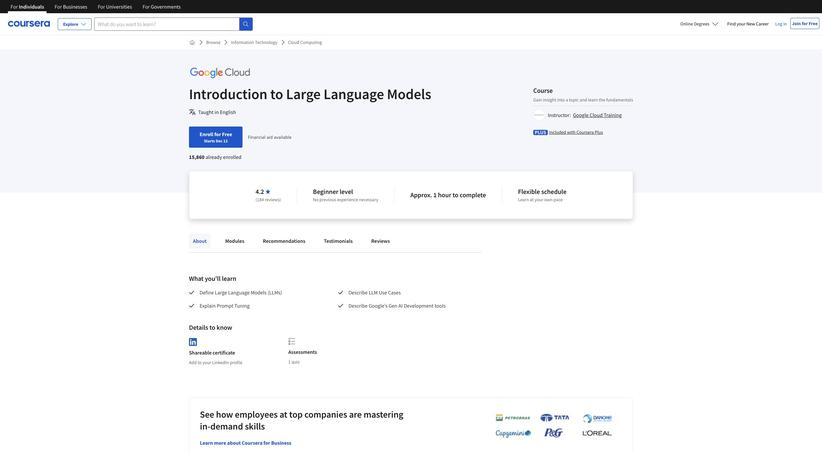 Task type: describe. For each thing, give the bounding box(es) containing it.
for universities
[[98, 3, 132, 10]]

course gain insight into a topic and learn the fundamentals
[[534, 86, 634, 103]]

approx.
[[411, 191, 432, 199]]

are
[[349, 409, 362, 420]]

new
[[747, 21, 756, 27]]

for businesses
[[55, 3, 87, 10]]

1 vertical spatial models
[[251, 289, 267, 296]]

0 horizontal spatial coursera
[[242, 440, 263, 446]]

level
[[340, 187, 353, 196]]

coursera enterprise logos image
[[486, 413, 618, 442]]

in
[[784, 21, 788, 27]]

reviews link
[[367, 234, 394, 248]]

reviews)
[[265, 197, 281, 203]]

previous
[[320, 197, 336, 203]]

pace
[[554, 197, 563, 203]]

in-
[[200, 420, 211, 432]]

and
[[580, 97, 588, 103]]

beginner level no previous experience necessary
[[313, 187, 379, 203]]

to for large
[[270, 85, 283, 103]]

aid
[[267, 134, 273, 140]]

linkedin
[[212, 360, 229, 366]]

cloud computing
[[288, 39, 322, 45]]

online degrees button
[[675, 17, 724, 31]]

testimonials
[[324, 238, 353, 244]]

certificate
[[213, 349, 235, 356]]

0 vertical spatial large
[[286, 85, 321, 103]]

free for enroll
[[222, 131, 232, 138]]

ai
[[399, 303, 403, 309]]

insight
[[543, 97, 557, 103]]

technology
[[255, 39, 278, 45]]

(184 reviews)
[[256, 197, 281, 203]]

0 vertical spatial coursera
[[577, 129, 594, 135]]

join for free link
[[791, 18, 820, 29]]

free for join
[[809, 20, 818, 26]]

governments
[[151, 3, 181, 10]]

shareable certificate
[[189, 349, 235, 356]]

details
[[189, 323, 208, 332]]

for individuals
[[11, 3, 44, 10]]

find your new career
[[728, 21, 769, 27]]

in
[[215, 109, 219, 115]]

0 horizontal spatial learn
[[222, 274, 236, 283]]

log
[[776, 21, 783, 27]]

learn more about coursera for business link
[[200, 440, 292, 446]]

cloud inside 'link'
[[288, 39, 300, 45]]

online degrees
[[681, 21, 710, 27]]

financial
[[248, 134, 266, 140]]

learn more about coursera for business
[[200, 440, 292, 446]]

1 vertical spatial language
[[228, 289, 250, 296]]

details to know
[[189, 323, 232, 332]]

(184
[[256, 197, 264, 203]]

explore
[[63, 21, 78, 27]]

prompt
[[217, 303, 234, 309]]

development
[[404, 303, 434, 309]]

learn inside course gain insight into a topic and learn the fundamentals
[[588, 97, 598, 103]]

you'll
[[205, 274, 221, 283]]

log in link
[[773, 20, 791, 28]]

1 vertical spatial cloud
[[590, 112, 603, 118]]

for for join
[[802, 20, 808, 26]]

assessments
[[288, 349, 317, 355]]

at for top
[[280, 409, 288, 420]]

know
[[217, 323, 232, 332]]

gain
[[534, 97, 543, 103]]

included with coursera plus
[[550, 129, 603, 135]]

with
[[567, 129, 576, 135]]

cases
[[388, 289, 401, 296]]

for for businesses
[[55, 3, 62, 10]]

join
[[793, 20, 802, 26]]

recommendations
[[263, 238, 306, 244]]

0 horizontal spatial 1
[[288, 359, 291, 365]]

for for individuals
[[11, 3, 18, 10]]

already
[[206, 154, 222, 160]]

top
[[289, 409, 303, 420]]

beginner
[[313, 187, 339, 196]]

companies
[[305, 409, 347, 420]]

more
[[214, 440, 226, 446]]

reviews
[[371, 238, 390, 244]]

included
[[550, 129, 567, 135]]

experience
[[337, 197, 358, 203]]

describe google's gen ai development tools
[[349, 303, 446, 309]]

add to your linkedin profile
[[189, 360, 243, 366]]

gen
[[389, 303, 398, 309]]

flexible schedule learn at your own pace
[[518, 187, 567, 203]]

llm
[[369, 289, 378, 296]]

define
[[200, 289, 214, 296]]

What do you want to learn? text field
[[94, 17, 240, 31]]

necessary
[[359, 197, 379, 203]]

financial aid available
[[248, 134, 292, 140]]

quiz
[[292, 359, 300, 365]]

google's
[[369, 303, 388, 309]]

schedule
[[542, 187, 567, 196]]

log in
[[776, 21, 788, 27]]



Task type: locate. For each thing, give the bounding box(es) containing it.
1 vertical spatial large
[[215, 289, 227, 296]]

learn down flexible
[[518, 197, 529, 203]]

google cloud image
[[189, 65, 251, 80]]

0 vertical spatial your
[[737, 21, 746, 27]]

your down shareable certificate
[[203, 360, 211, 366]]

4 for from the left
[[143, 3, 150, 10]]

1 quiz
[[288, 359, 300, 365]]

for for enroll
[[214, 131, 221, 138]]

describe for describe llm use cases
[[349, 289, 368, 296]]

0 vertical spatial at
[[530, 197, 534, 203]]

0 vertical spatial for
[[802, 20, 808, 26]]

free up 12
[[222, 131, 232, 138]]

enrolled
[[223, 154, 242, 160]]

12
[[223, 138, 228, 143]]

dec
[[216, 138, 223, 143]]

at inside see how employees at top companies are mastering in-demand skills
[[280, 409, 288, 420]]

learn left the the
[[588, 97, 598, 103]]

for left governments
[[143, 3, 150, 10]]

free inside enroll for free starts dec 12
[[222, 131, 232, 138]]

mastering
[[364, 409, 404, 420]]

for up dec
[[214, 131, 221, 138]]

1 horizontal spatial free
[[809, 20, 818, 26]]

learn right you'll on the left bottom of the page
[[222, 274, 236, 283]]

0 horizontal spatial learn
[[200, 440, 213, 446]]

0 vertical spatial free
[[809, 20, 818, 26]]

universities
[[106, 3, 132, 10]]

enroll
[[200, 131, 213, 138]]

for left businesses
[[55, 3, 62, 10]]

free right join
[[809, 20, 818, 26]]

at for your
[[530, 197, 534, 203]]

large
[[286, 85, 321, 103], [215, 289, 227, 296]]

find your new career link
[[724, 20, 773, 28]]

0 vertical spatial learn
[[588, 97, 598, 103]]

google
[[573, 112, 589, 118]]

for right join
[[802, 20, 808, 26]]

2 describe from the top
[[349, 303, 368, 309]]

0 horizontal spatial at
[[280, 409, 288, 420]]

0 horizontal spatial cloud
[[288, 39, 300, 45]]

0 horizontal spatial language
[[228, 289, 250, 296]]

2 horizontal spatial your
[[737, 21, 746, 27]]

instructor: google cloud training
[[548, 112, 622, 118]]

15,860
[[189, 154, 205, 160]]

individuals
[[19, 3, 44, 10]]

1 horizontal spatial your
[[535, 197, 544, 203]]

financial aid available button
[[248, 134, 292, 140]]

0 vertical spatial 1
[[434, 191, 437, 199]]

describe
[[349, 289, 368, 296], [349, 303, 368, 309]]

at inside the flexible schedule learn at your own pace
[[530, 197, 534, 203]]

employees
[[235, 409, 278, 420]]

1 horizontal spatial learn
[[588, 97, 598, 103]]

your right find
[[737, 21, 746, 27]]

testimonials link
[[320, 234, 357, 248]]

for left business
[[264, 440, 270, 446]]

banner navigation
[[5, 0, 186, 13]]

included with coursera plus link
[[550, 129, 603, 135]]

0 horizontal spatial models
[[251, 289, 267, 296]]

None search field
[[94, 17, 253, 31]]

1 vertical spatial your
[[535, 197, 544, 203]]

coursera left the "plus"
[[577, 129, 594, 135]]

1 horizontal spatial learn
[[518, 197, 529, 203]]

1 vertical spatial at
[[280, 409, 288, 420]]

1 vertical spatial coursera
[[242, 440, 263, 446]]

flexible
[[518, 187, 540, 196]]

introduction to large language models
[[189, 85, 432, 103]]

cloud right google
[[590, 112, 603, 118]]

for left the universities
[[98, 3, 105, 10]]

0 horizontal spatial free
[[222, 131, 232, 138]]

0 vertical spatial describe
[[349, 289, 368, 296]]

available
[[274, 134, 292, 140]]

what
[[189, 274, 204, 283]]

skills
[[245, 420, 265, 432]]

1 vertical spatial 1
[[288, 359, 291, 365]]

no
[[313, 197, 319, 203]]

add
[[189, 360, 197, 366]]

instructor:
[[548, 112, 571, 118]]

1 horizontal spatial 1
[[434, 191, 437, 199]]

1 describe from the top
[[349, 289, 368, 296]]

what you'll learn
[[189, 274, 236, 283]]

for for universities
[[98, 3, 105, 10]]

2 vertical spatial your
[[203, 360, 211, 366]]

4.2
[[256, 187, 264, 196]]

coursera plus image
[[534, 130, 548, 135]]

introduction
[[189, 85, 268, 103]]

0 vertical spatial learn
[[518, 197, 529, 203]]

modules link
[[221, 234, 248, 248]]

to for know
[[210, 323, 215, 332]]

cloud left computing
[[288, 39, 300, 45]]

1 horizontal spatial cloud
[[590, 112, 603, 118]]

shareable
[[189, 349, 212, 356]]

0 vertical spatial language
[[324, 85, 384, 103]]

coursera down skills
[[242, 440, 263, 446]]

to for your
[[198, 360, 202, 366]]

information
[[231, 39, 254, 45]]

to
[[270, 85, 283, 103], [453, 191, 459, 199], [210, 323, 215, 332], [198, 360, 202, 366]]

1 vertical spatial free
[[222, 131, 232, 138]]

for
[[802, 20, 808, 26], [214, 131, 221, 138], [264, 440, 270, 446]]

describe for describe google's gen ai development tools
[[349, 303, 368, 309]]

home image
[[190, 40, 195, 45]]

0 vertical spatial models
[[387, 85, 432, 103]]

0 vertical spatial cloud
[[288, 39, 300, 45]]

1 vertical spatial learn
[[200, 440, 213, 446]]

0 horizontal spatial large
[[215, 289, 227, 296]]

2 horizontal spatial for
[[802, 20, 808, 26]]

1 horizontal spatial large
[[286, 85, 321, 103]]

1 vertical spatial describe
[[349, 303, 368, 309]]

complete
[[460, 191, 486, 199]]

cloud computing link
[[286, 36, 325, 48]]

for left individuals
[[11, 3, 18, 10]]

learn left "more"
[[200, 440, 213, 446]]

coursera image
[[8, 19, 50, 29]]

taught in english
[[198, 109, 236, 115]]

about
[[227, 440, 241, 446]]

about
[[193, 238, 207, 244]]

3 for from the left
[[98, 3, 105, 10]]

1 vertical spatial for
[[214, 131, 221, 138]]

for for governments
[[143, 3, 150, 10]]

explain prompt tuning
[[200, 303, 251, 309]]

google cloud training image
[[535, 110, 545, 120]]

use
[[379, 289, 387, 296]]

1 for from the left
[[11, 3, 18, 10]]

join for free
[[793, 20, 818, 26]]

find
[[728, 21, 736, 27]]

coursera
[[577, 129, 594, 135], [242, 440, 263, 446]]

1 horizontal spatial language
[[324, 85, 384, 103]]

1
[[434, 191, 437, 199], [288, 359, 291, 365]]

at left top
[[280, 409, 288, 420]]

for
[[11, 3, 18, 10], [55, 3, 62, 10], [98, 3, 105, 10], [143, 3, 150, 10]]

the
[[599, 97, 606, 103]]

describe llm use cases
[[349, 289, 402, 296]]

models
[[387, 85, 432, 103], [251, 289, 267, 296]]

0 horizontal spatial for
[[214, 131, 221, 138]]

tuning
[[235, 303, 250, 309]]

online
[[681, 21, 694, 27]]

topic
[[569, 97, 579, 103]]

own
[[545, 197, 553, 203]]

a
[[566, 97, 568, 103]]

computing
[[301, 39, 322, 45]]

at down flexible
[[530, 197, 534, 203]]

1 horizontal spatial models
[[387, 85, 432, 103]]

modules
[[225, 238, 244, 244]]

learn inside the flexible schedule learn at your own pace
[[518, 197, 529, 203]]

language
[[324, 85, 384, 103], [228, 289, 250, 296]]

taught
[[198, 109, 214, 115]]

recommendations link
[[259, 234, 310, 248]]

enroll for free starts dec 12
[[200, 131, 232, 143]]

1 left quiz
[[288, 359, 291, 365]]

english
[[220, 109, 236, 115]]

1 horizontal spatial coursera
[[577, 129, 594, 135]]

starts
[[204, 138, 215, 143]]

free
[[809, 20, 818, 26], [222, 131, 232, 138]]

1 left hour
[[434, 191, 437, 199]]

google cloud training link
[[573, 112, 622, 118]]

2 for from the left
[[55, 3, 62, 10]]

for inside enroll for free starts dec 12
[[214, 131, 221, 138]]

your inside the flexible schedule learn at your own pace
[[535, 197, 544, 203]]

0 horizontal spatial your
[[203, 360, 211, 366]]

1 horizontal spatial for
[[264, 440, 270, 446]]

plus
[[595, 129, 603, 135]]

1 vertical spatial learn
[[222, 274, 236, 283]]

describe left llm on the bottom of the page
[[349, 289, 368, 296]]

about link
[[189, 234, 211, 248]]

your left own
[[535, 197, 544, 203]]

profile
[[230, 360, 243, 366]]

1 horizontal spatial at
[[530, 197, 534, 203]]

learn
[[588, 97, 598, 103], [222, 274, 236, 283]]

hour
[[438, 191, 452, 199]]

fundamentals
[[607, 97, 634, 103]]

define large language models (llms)
[[200, 289, 282, 296]]

2 vertical spatial for
[[264, 440, 270, 446]]

how
[[216, 409, 233, 420]]

describe left "google's"
[[349, 303, 368, 309]]



Task type: vqa. For each thing, say whether or not it's contained in the screenshot.
Find
yes



